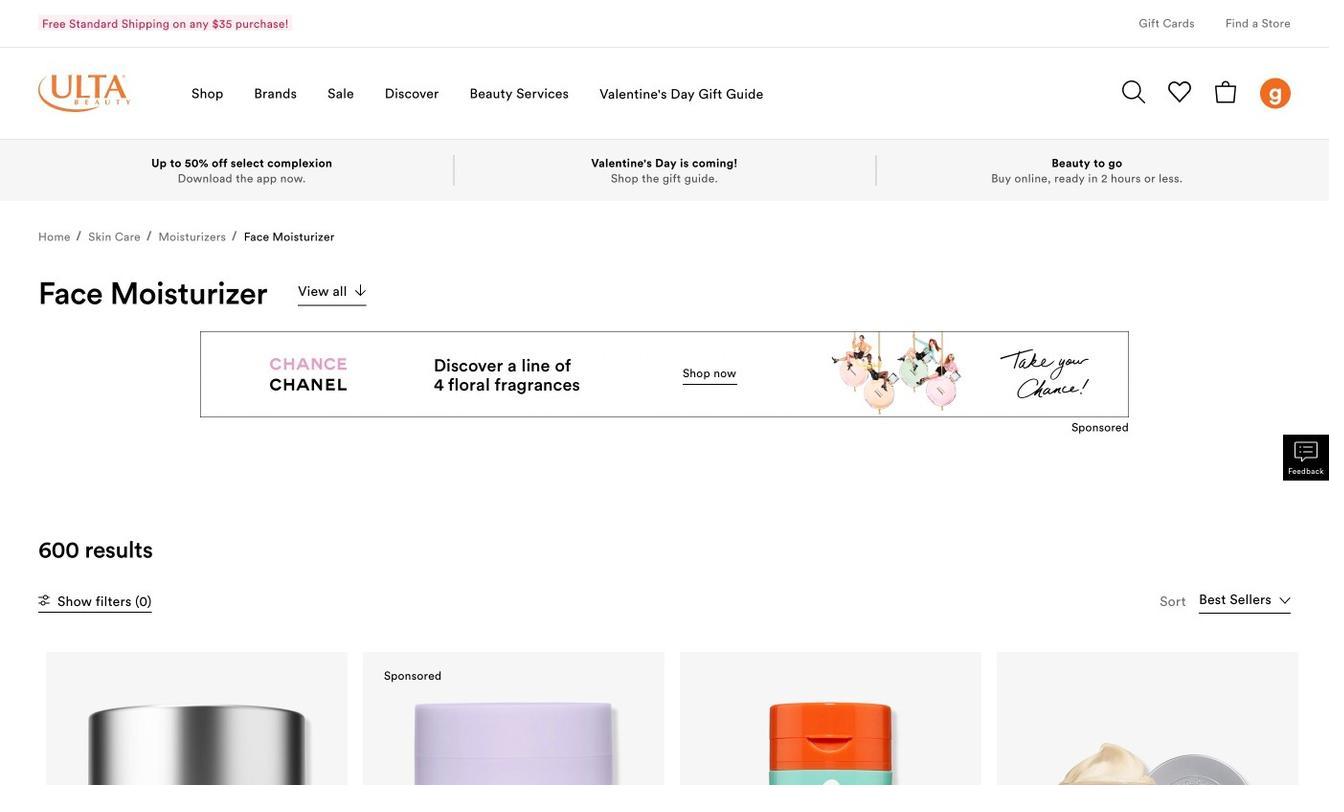 Task type: vqa. For each thing, say whether or not it's contained in the screenshot.
Advertisement element
yes



Task type: describe. For each thing, give the bounding box(es) containing it.
it cosmetics confidence in a cream anti-aging hydrating moisturizer image
[[1027, 691, 1269, 785]]

clinique moisture surge 100h auto-replenishing hydrator moisturizer image
[[76, 691, 318, 785]]

advertisement element
[[200, 331, 1129, 418]]

favorites icon image
[[1169, 80, 1192, 103]]



Task type: locate. For each thing, give the bounding box(es) containing it.
drunk elephant lala retro whipped cream image
[[393, 691, 635, 785]]

withicon image
[[38, 595, 50, 606]]

product search image
[[1123, 80, 1146, 103]]

0 items in bag image
[[1215, 80, 1238, 103]]

bubble slam dunk hydrating moisturizer image
[[710, 691, 952, 785]]

Sort field
[[1199, 590, 1291, 614]]

withiconright image
[[355, 284, 366, 296]]



